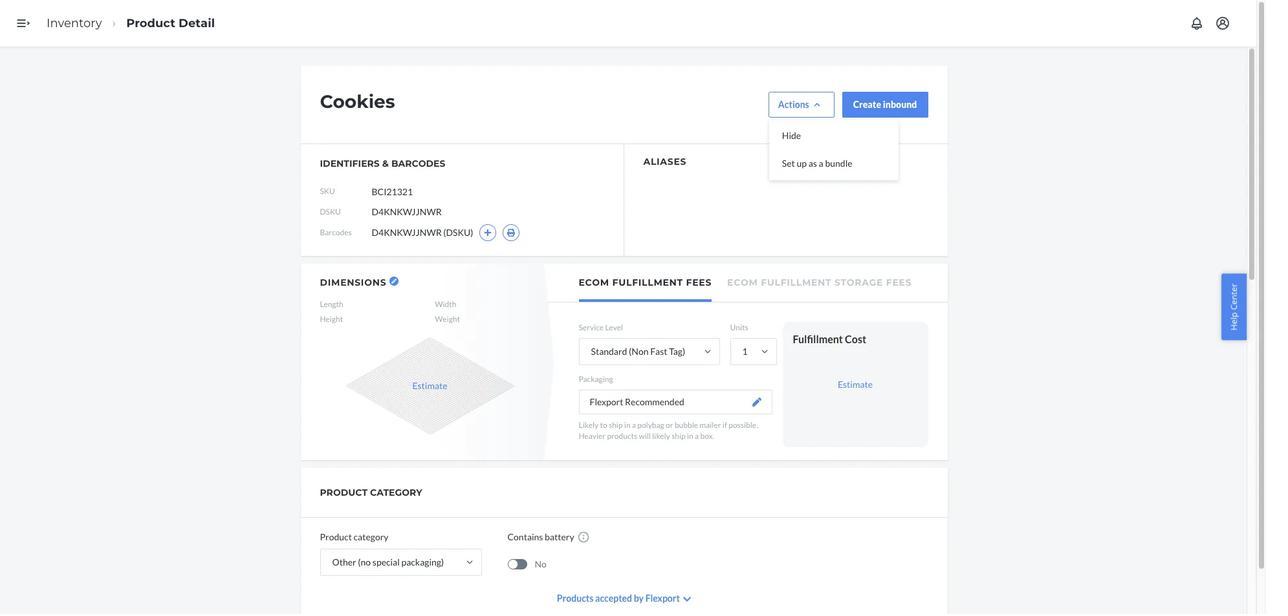 Task type: locate. For each thing, give the bounding box(es) containing it.
0 horizontal spatial product
[[126, 16, 175, 30]]

0 horizontal spatial estimate
[[412, 381, 448, 392]]

fulfillment left storage
[[761, 277, 832, 289]]

2 d4knkwjjnwr from the top
[[372, 227, 442, 238]]

tab list
[[548, 264, 948, 303]]

1 ecom from the left
[[579, 277, 610, 289]]

dimensions
[[320, 277, 387, 289]]

product category
[[320, 487, 422, 499]]

flexport right by
[[646, 594, 680, 605]]

barcodes
[[391, 158, 445, 170]]

in down the "bubble" at right bottom
[[687, 432, 694, 442]]

(no
[[358, 557, 371, 568]]

1 horizontal spatial estimate
[[838, 379, 873, 390]]

0 vertical spatial in
[[624, 421, 631, 430]]

flexport inside button
[[590, 397, 623, 408]]

breadcrumbs navigation
[[36, 4, 225, 42]]

cost
[[845, 333, 867, 346]]

d4knkwjjnwr up pencil alt icon at the top of the page
[[372, 227, 442, 238]]

hide
[[782, 130, 801, 141]]

1 d4knkwjjnwr from the top
[[372, 206, 442, 217]]

service
[[579, 323, 604, 333]]

inventory link
[[47, 16, 102, 30]]

category
[[354, 532, 389, 543]]

0 horizontal spatial fees
[[686, 277, 712, 289]]

2 ecom from the left
[[727, 277, 758, 289]]

in up "products" on the bottom
[[624, 421, 631, 430]]

1 vertical spatial flexport
[[646, 594, 680, 605]]

1 fees from the left
[[686, 277, 712, 289]]

flexport recommended
[[590, 397, 685, 408]]

height
[[320, 315, 343, 324]]

2 horizontal spatial a
[[819, 158, 824, 169]]

set up as a bundle button
[[772, 150, 896, 178]]

ship
[[609, 421, 623, 430], [672, 432, 686, 442]]

no
[[535, 559, 547, 570]]

a
[[819, 158, 824, 169], [632, 421, 636, 430], [695, 432, 699, 442]]

1 vertical spatial in
[[687, 432, 694, 442]]

fulfillment left cost
[[793, 333, 843, 346]]

estimate link
[[838, 379, 873, 390]]

product inside breadcrumbs navigation
[[126, 16, 175, 30]]

ecom
[[579, 277, 610, 289], [727, 277, 758, 289]]

contains
[[508, 532, 543, 543]]

1 vertical spatial d4knkwjjnwr
[[372, 227, 442, 238]]

1 horizontal spatial ecom
[[727, 277, 758, 289]]

category
[[370, 487, 422, 499]]

help center button
[[1222, 274, 1247, 341]]

0 horizontal spatial ship
[[609, 421, 623, 430]]

ship down the "bubble" at right bottom
[[672, 432, 686, 442]]

0 horizontal spatial ecom
[[579, 277, 610, 289]]

product up other
[[320, 532, 352, 543]]

tab list containing ecom fulfillment fees
[[548, 264, 948, 303]]

0 vertical spatial product
[[126, 16, 175, 30]]

0 horizontal spatial a
[[632, 421, 636, 430]]

1 horizontal spatial fees
[[886, 277, 912, 289]]

will
[[639, 432, 651, 442]]

0 vertical spatial d4knkwjjnwr
[[372, 206, 442, 217]]

aliases
[[644, 156, 687, 168]]

tag)
[[669, 346, 685, 357]]

ecom up 'service'
[[579, 277, 610, 289]]

0 vertical spatial flexport
[[590, 397, 623, 408]]

(dsku)
[[443, 227, 473, 238]]

center
[[1228, 284, 1240, 310]]

ecom fulfillment storage fees tab
[[727, 264, 912, 300]]

fulfillment
[[613, 277, 683, 289], [761, 277, 832, 289], [793, 333, 843, 346]]

pen image
[[752, 398, 761, 407]]

product
[[320, 487, 368, 499]]

0 horizontal spatial flexport
[[590, 397, 623, 408]]

1 vertical spatial a
[[632, 421, 636, 430]]

1 horizontal spatial flexport
[[646, 594, 680, 605]]

product detail link
[[126, 16, 215, 30]]

d4knkwjjnwr up d4knkwjjnwr (dsku) at the top left
[[372, 206, 442, 217]]

identifiers
[[320, 158, 380, 170]]

0 vertical spatial a
[[819, 158, 824, 169]]

product
[[126, 16, 175, 30], [320, 532, 352, 543]]

product for product category
[[320, 532, 352, 543]]

1 horizontal spatial product
[[320, 532, 352, 543]]

help center
[[1228, 284, 1240, 331]]

fulfillment up level at the left of page
[[613, 277, 683, 289]]

fulfillment for storage
[[761, 277, 832, 289]]

in
[[624, 421, 631, 430], [687, 432, 694, 442]]

flexport
[[590, 397, 623, 408], [646, 594, 680, 605]]

likely
[[579, 421, 599, 430]]

box.
[[700, 432, 714, 442]]

a left box.
[[695, 432, 699, 442]]

a up "products" on the bottom
[[632, 421, 636, 430]]

open account menu image
[[1215, 16, 1231, 31]]

estimate
[[838, 379, 873, 390], [412, 381, 448, 392]]

product left detail
[[126, 16, 175, 30]]

1 vertical spatial product
[[320, 532, 352, 543]]

1 horizontal spatial a
[[695, 432, 699, 442]]

None text field
[[372, 179, 468, 204]]

other
[[332, 557, 356, 568]]

1 vertical spatial ship
[[672, 432, 686, 442]]

fulfillment for fees
[[613, 277, 683, 289]]

d4knkwjjnwr
[[372, 206, 442, 217], [372, 227, 442, 238]]

ecom up units
[[727, 277, 758, 289]]

a right as
[[819, 158, 824, 169]]

0 horizontal spatial in
[[624, 421, 631, 430]]

products
[[557, 594, 594, 605]]

by
[[634, 594, 644, 605]]

print image
[[507, 229, 516, 237]]

ship right to
[[609, 421, 623, 430]]

ecom fulfillment fees
[[579, 277, 712, 289]]

2 vertical spatial a
[[695, 432, 699, 442]]

fees
[[686, 277, 712, 289], [886, 277, 912, 289]]

2 fees from the left
[[886, 277, 912, 289]]

flexport up to
[[590, 397, 623, 408]]



Task type: describe. For each thing, give the bounding box(es) containing it.
chevron down image
[[683, 596, 691, 605]]

estimate button
[[412, 380, 448, 393]]

width
[[435, 300, 456, 309]]

set
[[782, 158, 795, 169]]

help
[[1228, 313, 1240, 331]]

weight
[[435, 315, 460, 324]]

up
[[797, 158, 807, 169]]

to
[[600, 421, 607, 430]]

bubble
[[675, 421, 698, 430]]

packaging
[[579, 375, 613, 384]]

if
[[723, 421, 727, 430]]

dsku
[[320, 207, 341, 217]]

ecom for ecom fulfillment storage fees
[[727, 277, 758, 289]]

units
[[730, 323, 748, 333]]

hide button
[[772, 122, 896, 150]]

open navigation image
[[16, 16, 31, 31]]

estimate for estimate 'link'
[[838, 379, 873, 390]]

product category
[[320, 532, 389, 543]]

ecom fulfillment storage fees
[[727, 277, 912, 289]]

other (no special packaging)
[[332, 557, 444, 568]]

open notifications image
[[1189, 16, 1205, 31]]

product detail
[[126, 16, 215, 30]]

likely to ship in a polybag or bubble mailer if possible. heavier products will likely ship in a box.
[[579, 421, 758, 442]]

recommended
[[625, 397, 685, 408]]

1 horizontal spatial ship
[[672, 432, 686, 442]]

accepted
[[595, 594, 632, 605]]

battery
[[545, 532, 574, 543]]

1 horizontal spatial in
[[687, 432, 694, 442]]

d4knkwjjnwr (dsku)
[[372, 227, 473, 238]]

contains battery
[[508, 532, 574, 543]]

plus image
[[484, 229, 492, 237]]

standard
[[591, 346, 627, 357]]

length
[[320, 300, 343, 309]]

estimate for estimate button
[[412, 381, 448, 392]]

create
[[853, 99, 881, 110]]

heavier
[[579, 432, 606, 442]]

products
[[607, 432, 638, 442]]

fulfillment cost
[[793, 333, 867, 346]]

a inside button
[[819, 158, 824, 169]]

flexport recommended button
[[579, 390, 772, 415]]

as
[[809, 158, 817, 169]]

1
[[743, 346, 748, 357]]

or
[[666, 421, 673, 430]]

level
[[605, 323, 623, 333]]

possible.
[[729, 421, 758, 430]]

actions
[[778, 99, 809, 110]]

standard (non fast tag)
[[591, 346, 685, 357]]

ecom for ecom fulfillment fees
[[579, 277, 610, 289]]

detail
[[179, 16, 215, 30]]

set up as a bundle
[[782, 158, 853, 169]]

service level
[[579, 323, 623, 333]]

sku
[[320, 187, 335, 196]]

special
[[373, 557, 400, 568]]

likely
[[652, 432, 670, 442]]

d4knkwjjnwr for d4knkwjjnwr (dsku)
[[372, 227, 442, 238]]

storage
[[835, 277, 883, 289]]

cookies
[[320, 91, 395, 113]]

create inbound
[[853, 99, 917, 110]]

inventory
[[47, 16, 102, 30]]

d4knkwjjnwr for d4knkwjjnwr
[[372, 206, 442, 217]]

pencil alt image
[[392, 279, 397, 284]]

fast
[[650, 346, 667, 357]]

product for product detail
[[126, 16, 175, 30]]

polybag
[[638, 421, 664, 430]]

bundle
[[825, 158, 853, 169]]

packaging)
[[401, 557, 444, 568]]

(non
[[629, 346, 649, 357]]

0 vertical spatial ship
[[609, 421, 623, 430]]

products accepted by flexport
[[557, 594, 680, 605]]

identifiers & barcodes
[[320, 158, 445, 170]]

create inbound button
[[842, 92, 928, 118]]

mailer
[[700, 421, 721, 430]]

barcodes
[[320, 228, 352, 238]]

&
[[382, 158, 389, 170]]

inbound
[[883, 99, 917, 110]]

ecom fulfillment fees tab
[[579, 264, 712, 302]]



Task type: vqa. For each thing, say whether or not it's contained in the screenshot.
new to the bottom
no



